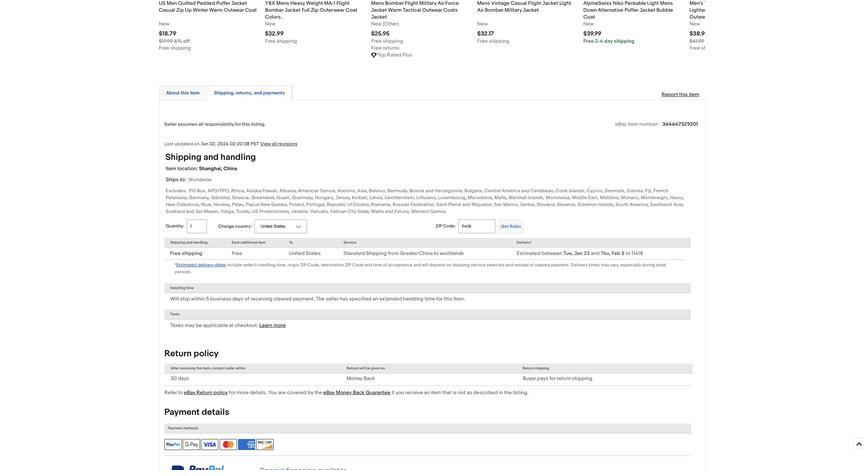 Task type: locate. For each thing, give the bounding box(es) containing it.
02,
[[210, 141, 217, 147]]

all
[[198, 121, 203, 127], [272, 141, 277, 147]]

islands, down moldova, at the top right of page
[[598, 202, 615, 208]]

lightweight
[[690, 7, 717, 13]]

return for return shipping
[[523, 366, 534, 371]]

free shipping text field down $32.17 text field
[[477, 38, 509, 45]]

$39.99 text field
[[584, 30, 602, 37]]

jacket inside the alpineswiss niko packable light mens down alternative puffer jacket bubble coat new $39.99 free 2-4 day shipping
[[640, 7, 656, 13]]

may left the applicable
[[185, 323, 195, 329]]

flight
[[337, 0, 350, 6], [405, 0, 418, 6], [528, 0, 541, 6]]

0 vertical spatial as
[[381, 366, 385, 371]]

coats inside mens bomber flight military air force jacket warm tactical outwear coats jacket new (other) $25.95 free shipping free returns
[[443, 7, 458, 13]]

winter
[[193, 7, 208, 13]]

within right contact
[[236, 366, 246, 371]]

1 horizontal spatial on
[[446, 263, 451, 268]]

an right specified on the bottom of the page
[[373, 296, 378, 303]]

payment. down tue,
[[551, 263, 570, 268]]

1 vertical spatial puffer
[[625, 7, 639, 13]]

1 horizontal spatial payment.
[[551, 263, 570, 268]]

to right 8
[[626, 251, 631, 257]]

1 horizontal spatial ebay
[[323, 390, 335, 396]]

0 vertical spatial payment.
[[551, 263, 570, 268]]

1 warm from the left
[[209, 7, 223, 13]]

this left item.
[[444, 296, 452, 303]]

more right learn
[[274, 323, 286, 329]]

coats for (other)
[[443, 7, 458, 13]]

30
[[171, 376, 177, 382]]

ship
[[180, 296, 190, 303]]

on right updated
[[194, 141, 200, 147]]

western
[[411, 209, 430, 215]]

1 light from the left
[[560, 0, 571, 6]]

coat inside y8x mens heavy weight ma-1 flight bomber jacket full zip outerwear coat colors . new $32.99 free shipping
[[346, 7, 358, 13]]

applicable
[[203, 323, 228, 329]]

flight inside y8x mens heavy weight ma-1 flight bomber jacket full zip outerwear coat colors . new $32.99 free shipping
[[337, 0, 350, 6]]

1 horizontal spatial outwear
[[422, 7, 442, 13]]

for
[[235, 121, 241, 127], [436, 296, 443, 303], [550, 376, 556, 382], [229, 390, 235, 396]]

will
[[422, 263, 429, 268], [360, 366, 365, 371]]

free up *
[[170, 251, 181, 257]]

checkout.
[[235, 323, 258, 329]]

2 horizontal spatial flight
[[528, 0, 541, 6]]

saint
[[437, 202, 447, 208]]

1 horizontal spatial return
[[197, 390, 212, 396]]

south
[[616, 202, 629, 208]]

3 new text field from the left
[[690, 21, 700, 27]]

casual down 'men'
[[159, 7, 175, 13]]

puffer inside us men quilted padded puffer jacket casual zip up winter warm outwear coat
[[216, 0, 230, 6]]

0 horizontal spatial may
[[185, 323, 195, 329]]

handling
[[170, 286, 185, 291]]

ebay right by
[[323, 390, 335, 396]]

1 vertical spatial cleared
[[274, 296, 292, 303]]

code
[[352, 263, 364, 268]]

coat inside us men quilted padded puffer jacket casual zip up winter warm outwear coat
[[245, 7, 257, 13]]

china
[[223, 166, 237, 172], [419, 251, 433, 257]]

all right view
[[272, 141, 277, 147]]

$38.98
[[690, 30, 709, 37]]

seller right contact
[[226, 366, 235, 371]]

new text field up $39.99
[[584, 21, 594, 27]]

None text field
[[159, 38, 190, 45]]

paypal image
[[164, 440, 182, 451]]

2 new text field from the left
[[265, 21, 276, 27]]

2 horizontal spatial ebay
[[615, 121, 627, 128]]

learn more link
[[260, 323, 286, 329]]

be
[[196, 323, 202, 329], [366, 366, 370, 371]]

back down refund will be given as
[[364, 376, 375, 382]]

1 vertical spatial estimated
[[176, 263, 197, 268]]

seller
[[326, 296, 339, 303], [226, 366, 235, 371]]

weight
[[306, 0, 323, 6]]

country:
[[235, 224, 252, 229]]

extended
[[379, 296, 402, 303]]

0 horizontal spatial to
[[178, 390, 183, 396]]

item for report this item
[[689, 91, 700, 98]]

bomber up tactical
[[385, 0, 404, 6]]

has
[[340, 296, 348, 303]]

pays
[[537, 376, 549, 382]]

time left item.
[[425, 296, 435, 303]]

jan down niue,
[[195, 209, 203, 215]]

from
[[388, 251, 399, 257]]

between
[[542, 251, 562, 257]]

about this item button
[[166, 90, 200, 96]]

0 vertical spatial china
[[223, 166, 237, 172]]

$25.95 text field
[[371, 30, 390, 37]]

military up tactical
[[419, 0, 437, 6]]

warm inside mens bomber flight military air force jacket warm tactical outwear coats jacket new (other) $25.95 free shipping free returns
[[388, 7, 402, 13]]

mens bomber flight military air force jacket warm tactical outwear coats jacket new (other) $25.95 free shipping free returns
[[371, 0, 459, 51]]

on
[[194, 141, 200, 147], [446, 263, 451, 268]]

islands, down caribbean,
[[528, 195, 545, 201]]

and inside shipping, returns, and payments button
[[254, 90, 262, 96]]

1 horizontal spatial islands,
[[569, 188, 586, 194]]

2 horizontal spatial coat
[[584, 14, 595, 20]]

and up shanghai,
[[203, 152, 219, 163]]

united states
[[289, 251, 321, 257]]

0 vertical spatial be
[[196, 323, 202, 329]]

2 mens from the left
[[371, 0, 384, 6]]

3 flight from the left
[[528, 0, 541, 6]]

0 horizontal spatial return
[[164, 349, 192, 359]]

new text field down colors in the top left of the page
[[265, 21, 276, 27]]

free down $39.99 text field
[[584, 38, 594, 44]]

days right business at left bottom
[[232, 296, 244, 303]]

listing. down buyer
[[513, 390, 529, 396]]

1 horizontal spatial listing.
[[513, 390, 529, 396]]

zip left code
[[345, 263, 351, 268]]

to right refer
[[178, 390, 183, 396]]

zip
[[762, 0, 770, 6], [176, 7, 184, 13], [311, 7, 319, 13]]

military down vintage
[[505, 7, 522, 13]]

new up $25.95 text field
[[371, 21, 382, 27]]

solomon
[[578, 202, 597, 208]]

1 horizontal spatial seller
[[326, 296, 339, 303]]

1 vertical spatial an
[[424, 390, 430, 396]]

free down $25.95
[[371, 38, 382, 44]]

1 horizontal spatial will
[[422, 263, 429, 268]]

handling down 02:20:38
[[221, 152, 256, 163]]

shipping up location:
[[165, 152, 202, 163]]

refund will be given as
[[347, 366, 385, 371]]

and right pierre
[[462, 202, 471, 208]]

1 new text field from the left
[[477, 21, 488, 27]]

policy up details
[[213, 390, 228, 396]]

thin
[[705, 0, 714, 6]]

china up the include seller's handling time, origin zip code, destination zip code and time of acceptance and will depend on shipping service selected and receipt of cleared payment. delivery times may vary, especially during peak periods.
[[419, 251, 433, 257]]

air
[[438, 0, 444, 6], [477, 7, 484, 13]]

2 horizontal spatial return
[[523, 366, 534, 371]]

thu,
[[601, 251, 611, 257]]

1 new text field from the left
[[159, 21, 169, 27]]

american
[[298, 188, 319, 194]]

warm down padded
[[209, 7, 223, 13]]

this right about
[[181, 90, 189, 96]]

1 vertical spatial be
[[366, 366, 370, 371]]

1 horizontal spatial military
[[505, 7, 522, 13]]

free shipping text field down $32.99
[[265, 38, 297, 45]]

0 vertical spatial policy
[[194, 349, 219, 359]]

0 vertical spatial military
[[419, 0, 437, 6]]

guarantee
[[366, 390, 391, 396]]

and down the caledonia,
[[186, 209, 194, 215]]

ebay down '30 days'
[[184, 390, 195, 396]]

1 horizontal spatial all
[[272, 141, 277, 147]]

will inside the include seller's handling time, origin zip code, destination zip code and time of acceptance and will depend on shipping service selected and receipt of cleared payment. delivery times may vary, especially during peak periods.
[[422, 263, 429, 268]]

new inside mens bomber flight military air force jacket warm tactical outwear coats jacket new (other) $25.95 free shipping free returns
[[371, 21, 382, 27]]

Top Rated Plus text field
[[377, 52, 412, 59]]

receipt
[[514, 263, 529, 268]]

southeast
[[650, 202, 673, 208]]

more left details.
[[236, 390, 249, 396]]

alaska/hawaii,
[[246, 188, 278, 194]]

within left 5
[[191, 296, 205, 303]]

1 horizontal spatial coat
[[346, 7, 358, 13]]

all right assumes
[[198, 121, 203, 127]]

new up $39.99
[[584, 21, 594, 27]]

2 horizontal spatial outwear
[[690, 14, 710, 20]]

free shipping text field for $32.17
[[477, 38, 509, 45]]

$32.99
[[265, 30, 284, 37]]

3 mens from the left
[[477, 0, 490, 6]]

bomber up colors in the top left of the page
[[265, 7, 284, 13]]

2 light from the left
[[647, 0, 659, 6]]

outwear inside men's thin bomber jacket full-zip lightweight casual active sport coats outwear new $38.98 $41.99 free shipping
[[690, 14, 710, 20]]

flight right vintage
[[528, 0, 541, 6]]

excludes:
[[166, 188, 187, 194]]

item for each additional item
[[258, 240, 266, 245]]

1 vertical spatial time
[[186, 286, 194, 291]]

11418
[[632, 251, 643, 257]]

1 vertical spatial china
[[419, 251, 433, 257]]

zip inside us men quilted padded puffer jacket casual zip up winter warm outwear coat
[[176, 7, 184, 13]]

air up '$32.17'
[[477, 7, 484, 13]]

within
[[191, 296, 205, 303], [236, 366, 246, 371]]

payments
[[263, 90, 285, 96]]

item for about this item
[[190, 90, 200, 96]]

0 vertical spatial on
[[194, 141, 200, 147]]

slovenia,
[[557, 202, 577, 208]]

new text field for $32.99
[[265, 21, 276, 27]]

bomber inside mens bomber flight military air force jacket warm tactical outwear coats jacket new (other) $25.95 free shipping free returns
[[385, 0, 404, 6]]

worldwide
[[188, 177, 212, 183]]

andorra,
[[338, 188, 356, 194]]

2 horizontal spatial new text field
[[690, 21, 700, 27]]

2 warm from the left
[[388, 7, 402, 13]]

you
[[396, 390, 404, 396]]

this inside button
[[181, 90, 189, 96]]

report this item
[[662, 91, 700, 98]]

1 vertical spatial islands,
[[528, 195, 545, 201]]

0 vertical spatial asia,
[[357, 188, 368, 194]]

0 horizontal spatial days
[[178, 376, 189, 382]]

New text field
[[159, 21, 169, 27], [265, 21, 276, 27]]

0 horizontal spatial air
[[438, 0, 444, 6]]

may inside the include seller's handling time, origin zip code, destination zip code and time of acceptance and will depend on shipping service selected and receipt of cleared payment. delivery times may vary, especially during peak periods.
[[601, 263, 609, 268]]

bomber
[[385, 0, 404, 6], [716, 0, 734, 6], [265, 7, 284, 13], [485, 7, 504, 13]]

1 vertical spatial air
[[477, 7, 484, 13]]

estimated down delivery* at the right of the page
[[517, 251, 541, 257]]

light
[[560, 0, 571, 6], [647, 0, 659, 6]]

1 horizontal spatial zip
[[345, 263, 351, 268]]

mens
[[276, 0, 289, 6], [371, 0, 384, 6], [477, 0, 490, 6], [660, 0, 673, 6]]

2 vertical spatial jan
[[574, 251, 583, 257]]

0 vertical spatial seller
[[326, 296, 339, 303]]

new text field for $18.79
[[159, 21, 169, 27]]

item right report
[[689, 91, 700, 98]]

taxes may be applicable at checkout. learn more
[[170, 323, 286, 329]]

to up depend
[[434, 251, 439, 257]]

coats
[[443, 7, 458, 13], [767, 7, 781, 13]]

1 vertical spatial payment.
[[293, 296, 315, 303]]

origin
[[288, 263, 299, 268]]

new text field up '$32.17'
[[477, 21, 488, 27]]

us down the papua
[[252, 209, 258, 215]]

4 mens from the left
[[660, 0, 673, 6]]

0 vertical spatial return
[[164, 349, 192, 359]]

New text field
[[477, 21, 488, 27], [584, 21, 594, 27], [690, 21, 700, 27]]

2 horizontal spatial zip
[[762, 0, 770, 6]]

estimated
[[517, 251, 541, 257], [176, 263, 197, 268]]

0 horizontal spatial be
[[196, 323, 202, 329]]

4
[[600, 38, 603, 44]]

0 horizontal spatial listing.
[[251, 121, 266, 127]]

payment up payment methods
[[164, 408, 200, 418]]

money
[[347, 376, 363, 382], [336, 390, 352, 396]]

us inside us men quilted padded puffer jacket casual zip up winter warm outwear coat
[[159, 0, 166, 6]]

jan for last
[[201, 141, 208, 147]]

free down $19.99 at the top left of the page
[[159, 45, 169, 51]]

islands, up middle
[[569, 188, 586, 194]]

of right business at left bottom
[[245, 296, 249, 303]]

new up svalbard
[[166, 202, 175, 208]]

Free shipping text field
[[265, 38, 297, 45], [371, 38, 403, 45], [477, 38, 509, 45], [159, 45, 191, 52], [690, 45, 722, 52]]

days
[[232, 296, 244, 303], [178, 376, 189, 382]]

new inside new $18.79 $19.99 6% off free shipping
[[159, 21, 169, 27]]

2 vertical spatial time
[[425, 296, 435, 303]]

2 taxes from the top
[[170, 323, 184, 329]]

military inside "mens vintage casual flight jacket light air bomber military jacket"
[[505, 7, 522, 13]]

may left vary, on the right of page
[[601, 263, 609, 268]]

of
[[348, 202, 352, 208], [383, 263, 387, 268], [530, 263, 534, 268], [245, 296, 249, 303]]

shipping inside y8x mens heavy weight ma-1 flight bomber jacket full zip outerwear coat colors . new $32.99 free shipping
[[277, 38, 297, 44]]

shipping and handling
[[165, 152, 256, 163], [170, 240, 208, 245]]

1 horizontal spatial may
[[601, 263, 609, 268]]

polynesia,
[[166, 195, 188, 201]]

this up 02:20:38
[[242, 121, 250, 127]]

return up payment details
[[197, 390, 212, 396]]

1 horizontal spatial coats
[[767, 7, 781, 13]]

0 vertical spatial receiving
[[251, 296, 273, 303]]

money back
[[347, 376, 375, 382]]

0 vertical spatial an
[[373, 296, 378, 303]]

jacket inside y8x mens heavy weight ma-1 flight bomber jacket full zip outerwear coat colors . new $32.99 free shipping
[[285, 7, 301, 13]]

1 taxes from the top
[[170, 312, 180, 317]]

bomber right thin
[[716, 0, 734, 6]]

report this item link
[[658, 88, 703, 101]]

0 horizontal spatial zip
[[176, 7, 184, 13]]

coat inside the alpineswiss niko packable light mens down alternative puffer jacket bubble coat new $39.99 free 2-4 day shipping
[[584, 14, 595, 20]]

flight up tactical
[[405, 0, 418, 6]]

casual
[[511, 0, 527, 6], [159, 7, 175, 13], [718, 7, 735, 13]]

coat for us men quilted padded puffer jacket casual zip up winter warm outwear coat
[[245, 7, 257, 13]]

and up lithuania,
[[425, 188, 434, 194]]

listing. up "pst"
[[251, 121, 266, 127]]

1
[[334, 0, 335, 6]]

estimated up periods.
[[176, 263, 197, 268]]

return
[[164, 349, 192, 359], [523, 366, 534, 371], [197, 390, 212, 396]]

on inside the include seller's handling time, origin zip code, destination zip code and time of acceptance and will depend on shipping service selected and receipt of cleared payment. delivery times may vary, especially during peak periods.
[[446, 263, 451, 268]]

this right report
[[679, 91, 688, 98]]

2 flight from the left
[[405, 0, 418, 6]]

0 horizontal spatial flight
[[337, 0, 350, 6]]

samoa,
[[320, 188, 336, 194]]

taxes
[[170, 312, 180, 317], [170, 323, 184, 329]]

light up bubble
[[647, 0, 659, 6]]

1 mens from the left
[[276, 0, 289, 6]]

0 horizontal spatial the
[[196, 366, 202, 371]]

central
[[485, 188, 501, 194]]

policy up 'item,' at the left bottom of the page
[[194, 349, 219, 359]]

middle
[[572, 195, 587, 201]]

1 vertical spatial return
[[523, 366, 534, 371]]

outwear for us men quilted padded puffer jacket casual zip up winter warm outwear coat
[[224, 7, 244, 13]]

money down refund
[[347, 376, 363, 382]]

2 new text field from the left
[[584, 21, 594, 27]]

0 vertical spatial taxes
[[170, 312, 180, 317]]

1 coats from the left
[[443, 7, 458, 13]]

as right given
[[381, 366, 385, 371]]

1 vertical spatial seller
[[226, 366, 235, 371]]

2 vertical spatial shipping
[[366, 251, 387, 257]]

latvia,
[[370, 195, 384, 201]]

seller left has
[[326, 296, 339, 303]]

fiji,
[[645, 188, 653, 194]]

item left number:
[[628, 121, 638, 128]]

tab list
[[159, 84, 705, 100]]

0 vertical spatial air
[[438, 0, 444, 6]]

slovakia,
[[537, 202, 556, 208]]

methods
[[183, 427, 198, 431]]

0 horizontal spatial outwear
[[224, 7, 244, 13]]

1 vertical spatial as
[[467, 390, 472, 396]]

coats inside men's thin bomber jacket full-zip lightweight casual active sport coats outwear new $38.98 $41.99 free shipping
[[767, 7, 781, 13]]

shipping down $32.99
[[277, 38, 297, 44]]

outwear inside us men quilted padded puffer jacket casual zip up winter warm outwear coat
[[224, 7, 244, 13]]

mens right y8x
[[276, 0, 289, 6]]

1 horizontal spatial estimated
[[517, 251, 541, 257]]

are
[[278, 390, 286, 396]]

of right receipt
[[530, 263, 534, 268]]

0 vertical spatial may
[[601, 263, 609, 268]]

1 vertical spatial shipping
[[170, 240, 185, 245]]

ebay money back guarantee link
[[323, 390, 391, 396]]

puffer down packable
[[625, 7, 639, 13]]

and right '23'
[[591, 251, 600, 257]]

new text field up $18.79
[[159, 21, 169, 27]]

ZIP Code: text field
[[459, 220, 496, 234]]

1 horizontal spatial asia,
[[674, 202, 684, 208]]

1 horizontal spatial us
[[252, 209, 258, 215]]

1 vertical spatial us
[[252, 209, 258, 215]]

new inside y8x mens heavy weight ma-1 flight bomber jacket full zip outerwear coat colors . new $32.99 free shipping
[[265, 21, 276, 27]]

be for applicable
[[196, 323, 202, 329]]

taxes for taxes may be applicable at checkout. learn more
[[170, 323, 184, 329]]

1 flight from the left
[[337, 0, 350, 6]]

shipping left from in the left of the page
[[366, 251, 387, 257]]

back down money back in the bottom of the page
[[353, 390, 365, 396]]

mens up bubble
[[660, 0, 673, 6]]

be left given
[[366, 366, 370, 371]]

0 horizontal spatial will
[[360, 366, 365, 371]]

2 vertical spatial return
[[197, 390, 212, 396]]

1 horizontal spatial to
[[434, 251, 439, 257]]

return for return policy
[[164, 349, 192, 359]]

0 vertical spatial will
[[422, 263, 429, 268]]

0 vertical spatial more
[[274, 323, 286, 329]]

get rates button
[[499, 220, 523, 234]]

states
[[306, 251, 321, 257]]

nauru,
[[670, 195, 684, 201]]

bermuda,
[[388, 188, 409, 194]]

0 vertical spatial days
[[232, 296, 244, 303]]

time inside the include seller's handling time, origin zip code, destination zip code and time of acceptance and will depend on shipping service selected and receipt of cleared payment. delivery times may vary, especially during peak periods.
[[373, 263, 382, 268]]

american express image
[[238, 440, 255, 451]]

item inside button
[[190, 90, 200, 96]]

cleared down "between"
[[535, 263, 550, 268]]

1 horizontal spatial be
[[366, 366, 370, 371]]

1 horizontal spatial cleared
[[535, 263, 550, 268]]

mens inside "mens vintage casual flight jacket light air bomber military jacket"
[[477, 0, 490, 6]]

1 vertical spatial asia,
[[674, 202, 684, 208]]

2 horizontal spatial zip
[[436, 224, 442, 229]]

shipping down $32.17 text field
[[489, 38, 509, 44]]

on right depend
[[446, 263, 451, 268]]

1 vertical spatial within
[[236, 366, 246, 371]]

ebay left number:
[[615, 121, 627, 128]]

0 horizontal spatial casual
[[159, 7, 175, 13]]

zip up the sport
[[762, 0, 770, 6]]

casual right vintage
[[511, 0, 527, 6]]

0 horizontal spatial an
[[373, 296, 378, 303]]

Free 2-4 day shipping text field
[[584, 38, 635, 45]]

rated
[[387, 52, 401, 58]]

casual left active
[[718, 7, 735, 13]]

1 horizontal spatial puffer
[[625, 7, 639, 13]]

2 coats from the left
[[767, 7, 781, 13]]

return up after
[[164, 349, 192, 359]]

handling down quantity: text box
[[193, 240, 208, 245]]

0 vertical spatial time
[[373, 263, 382, 268]]

0 horizontal spatial asia,
[[357, 188, 368, 194]]



Task type: describe. For each thing, give the bounding box(es) containing it.
none text field containing $19.99
[[159, 38, 190, 45]]

ma-
[[324, 0, 334, 6]]

puffer inside the alpineswiss niko packable light mens down alternative puffer jacket bubble coat new $39.99 free 2-4 day shipping
[[625, 7, 639, 13]]

monaco,
[[621, 195, 640, 201]]

alpineswiss niko packable light mens down alternative puffer jacket bubble coat new $39.99 free 2-4 day shipping
[[584, 0, 673, 44]]

each
[[232, 240, 240, 245]]

master card image
[[220, 440, 237, 451]]

get
[[501, 224, 509, 229]]

periods.
[[175, 270, 191, 275]]

0 horizontal spatial time
[[186, 286, 194, 291]]

$32.99 text field
[[265, 30, 284, 37]]

poland,
[[289, 202, 305, 208]]

0 vertical spatial within
[[191, 296, 205, 303]]

2 horizontal spatial time
[[425, 296, 435, 303]]

New (Other) text field
[[371, 21, 399, 27]]

0 horizontal spatial receiving
[[180, 366, 196, 371]]

2024
[[218, 141, 229, 147]]

us men quilted padded puffer jacket casual zip up winter warm outwear coat
[[159, 0, 257, 13]]

0 horizontal spatial more
[[236, 390, 249, 396]]

1 vertical spatial may
[[185, 323, 195, 329]]

light inside the alpineswiss niko packable light mens down alternative puffer jacket bubble coat new $39.99 free 2-4 day shipping
[[647, 0, 659, 6]]

y8x mens heavy weight ma-1 flight bomber jacket full zip outerwear coat colors . new $32.99 free shipping
[[265, 0, 358, 44]]

belarus,
[[369, 188, 387, 194]]

shipping inside men's thin bomber jacket full-zip lightweight casual active sport coats outwear new $38.98 $41.99 free shipping
[[701, 45, 722, 51]]

is
[[453, 390, 457, 396]]

zip inside y8x mens heavy weight ma-1 flight bomber jacket full zip outerwear coat colors . new $32.99 free shipping
[[311, 7, 319, 13]]

free inside new $18.79 $19.99 6% off free shipping
[[159, 45, 169, 51]]

niue,
[[201, 202, 212, 208]]

number:
[[640, 121, 659, 128]]

if
[[392, 390, 395, 396]]

coats for $38.98
[[767, 7, 781, 13]]

0 horizontal spatial seller
[[226, 366, 235, 371]]

and up marshall
[[521, 188, 529, 194]]

change country:
[[218, 224, 252, 229]]

futuna,
[[394, 209, 410, 215]]

0 vertical spatial estimated
[[517, 251, 541, 257]]

air inside mens bomber flight military air force jacket warm tactical outwear coats jacket new (other) $25.95 free shipping free returns
[[438, 0, 444, 6]]

moldova,
[[600, 195, 620, 201]]

free down each
[[232, 251, 242, 257]]

be for given
[[366, 366, 370, 371]]

free inside y8x mens heavy weight ma-1 flight bomber jacket full zip outerwear coat colors . new $32.99 free shipping
[[265, 38, 276, 44]]

outwear for men's thin bomber jacket full-zip lightweight casual active sport coats outwear new $38.98 $41.99 free shipping
[[690, 14, 710, 20]]

new inside men's thin bomber jacket full-zip lightweight casual active sport coats outwear new $38.98 $41.99 free shipping
[[690, 21, 700, 27]]

mens inside y8x mens heavy weight ma-1 flight bomber jacket full zip outerwear coat colors . new $32.99 free shipping
[[276, 0, 289, 6]]

ebay return policy link
[[184, 390, 228, 396]]

alpineswiss
[[584, 0, 612, 6]]

for up details
[[229, 390, 235, 396]]

light inside "mens vintage casual flight jacket light air bomber military jacket"
[[560, 0, 571, 6]]

new text field for $39.99
[[584, 21, 594, 27]]

zip inside men's thin bomber jacket full-zip lightweight casual active sport coats outwear new $38.98 $41.99 free shipping
[[762, 0, 770, 6]]

casual inside men's thin bomber jacket full-zip lightweight casual active sport coats outwear new $38.98 $41.99 free shipping
[[718, 7, 735, 13]]

0 vertical spatial listing.
[[251, 121, 266, 127]]

you
[[268, 390, 277, 396]]

1 horizontal spatial an
[[424, 390, 430, 396]]

shipping inside the include seller's handling time, origin zip code, destination zip code and time of acceptance and will depend on shipping service selected and receipt of cleared payment. delivery times may vary, especially during peak periods.
[[452, 263, 470, 268]]

new inside new $32.17 free shipping
[[477, 21, 488, 27]]

described
[[473, 390, 498, 396]]

shanghai,
[[199, 166, 222, 172]]

tonga,
[[221, 209, 235, 215]]

jan for estimated
[[574, 251, 583, 257]]

casual inside us men quilted padded puffer jacket casual zip up winter warm outwear coat
[[159, 7, 175, 13]]

free up top
[[371, 45, 382, 51]]

1 horizontal spatial days
[[232, 296, 244, 303]]

ukraine,
[[292, 209, 309, 215]]

shipping inside new $18.79 $19.99 6% off free shipping
[[171, 45, 191, 51]]

jacket inside men's thin bomber jacket full-zip lightweight casual active sport coats outwear new $38.98 $41.99 free shipping
[[735, 0, 751, 6]]

guernsey,
[[292, 195, 314, 201]]

selected
[[487, 263, 505, 268]]

1 vertical spatial back
[[353, 390, 365, 396]]

2 horizontal spatial to
[[626, 251, 631, 257]]

warm inside us men quilted padded puffer jacket casual zip up winter warm outwear coat
[[209, 7, 223, 13]]

taxes for taxes
[[170, 312, 180, 317]]

payment. inside the include seller's handling time, origin zip code, destination zip code and time of acceptance and will depend on shipping service selected and receipt of cleared payment. delivery times may vary, especially during peak periods.
[[551, 263, 570, 268]]

united
[[289, 251, 305, 257]]

shipping right return
[[572, 376, 593, 382]]

Free returns text field
[[371, 45, 400, 52]]

and up free shipping
[[186, 240, 192, 245]]

discover image
[[257, 440, 274, 451]]

jan inside po box, apo/fpo, africa, alaska/hawaii, albania, american samoa, andorra, asia, belarus, bermuda, bosnia and herzegovina, bulgaria, central america and caribbean, cook islands, cyprus, denmark, estonia, fiji, french polynesia, germany, gibraltar, greece, greenland, guam, guernsey, hungary, jersey, kiribati, latvia, liechtenstein, lithuania, luxembourg, macedonia, malta, marshall islands, micronesia, middle east, moldova, monaco, montenegro, nauru, new caledonia, niue, norway, palau, papua new guinea, poland, portugal, republic of croatia, romania, russian federation, saint pierre and miquelon, san marino, serbia, slovakia, slovenia, solomon islands, south america, southeast asia, svalbard and jan mayen, tonga, tuvalu, us protectorates, ukraine, vanuatu, vatican city state, wallis and futuna, western samoa
[[195, 209, 203, 215]]

po
[[189, 188, 196, 194]]

acceptance
[[388, 263, 413, 268]]

new text field for $32.17
[[477, 21, 488, 27]]

romania,
[[371, 202, 392, 208]]

covered
[[287, 390, 307, 396]]

off
[[183, 38, 190, 44]]

and down greater
[[414, 263, 421, 268]]

change
[[218, 224, 234, 229]]

liechtenstein,
[[385, 195, 415, 201]]

visa image
[[201, 440, 219, 451]]

will
[[170, 296, 179, 303]]

and down romania,
[[385, 209, 393, 215]]

free shipping text field for $25.95
[[371, 38, 403, 45]]

montenegro,
[[641, 195, 669, 201]]

2-
[[595, 38, 600, 44]]

$41.99 text field
[[690, 38, 721, 45]]

free inside men's thin bomber jacket full-zip lightweight casual active sport coats outwear new $38.98 $41.99 free shipping
[[690, 45, 700, 51]]

tactical
[[403, 7, 421, 13]]

0 vertical spatial shipping and handling
[[165, 152, 256, 163]]

delivery*
[[517, 240, 532, 245]]

free inside new $32.17 free shipping
[[477, 38, 488, 44]]

new text field for $38.98
[[690, 21, 700, 27]]

1 vertical spatial listing.
[[513, 390, 529, 396]]

bomber inside "mens vintage casual flight jacket light air bomber military jacket"
[[485, 7, 504, 13]]

0 horizontal spatial as
[[381, 366, 385, 371]]

2 horizontal spatial the
[[504, 390, 512, 396]]

free shipping text field down 6%
[[159, 45, 191, 52]]

day
[[604, 38, 613, 44]]

caribbean,
[[531, 188, 555, 194]]

mens inside mens bomber flight military air force jacket warm tactical outwear coats jacket new (other) $25.95 free shipping free returns
[[371, 0, 384, 6]]

of left the acceptance
[[383, 263, 387, 268]]

tuvalu,
[[236, 209, 251, 215]]

quilted
[[178, 0, 196, 6]]

will ship within 5 business days of receiving cleared payment. the seller has specified an extended handling time for this item.
[[170, 296, 465, 303]]

in
[[499, 390, 503, 396]]

shipping, returns, and payments button
[[214, 90, 285, 96]]

0 vertical spatial money
[[347, 376, 363, 382]]

item.
[[454, 296, 465, 303]]

code,
[[308, 263, 320, 268]]

payment for payment details
[[164, 408, 200, 418]]

cyprus,
[[587, 188, 604, 194]]

$32.17 text field
[[477, 30, 494, 37]]

outwear inside mens bomber flight military air force jacket warm tactical outwear coats jacket new (other) $25.95 free shipping free returns
[[422, 7, 442, 13]]

handling right extended
[[403, 296, 424, 303]]

0 horizontal spatial payment.
[[293, 296, 315, 303]]

new inside the alpineswiss niko packable light mens down alternative puffer jacket bubble coat new $39.99 free 2-4 day shipping
[[584, 21, 594, 27]]

bomber inside men's thin bomber jacket full-zip lightweight casual active sport coats outwear new $38.98 $41.99 free shipping
[[716, 0, 734, 6]]

1 vertical spatial policy
[[213, 390, 228, 396]]

about this item
[[166, 90, 200, 96]]

1 vertical spatial days
[[178, 376, 189, 382]]

america
[[502, 188, 520, 194]]

Quantity: text field
[[187, 220, 207, 234]]

shipping inside the alpineswiss niko packable light mens down alternative puffer jacket bubble coat new $39.99 free 2-4 day shipping
[[614, 38, 635, 44]]

tab list containing about this item
[[159, 84, 705, 100]]

1 vertical spatial shipping and handling
[[170, 240, 208, 245]]

mens inside the alpineswiss niko packable light mens down alternative puffer jacket bubble coat new $39.99 free 2-4 day shipping
[[660, 0, 673, 6]]

germany,
[[189, 195, 210, 201]]

$19.99
[[159, 38, 173, 44]]

0 vertical spatial all
[[198, 121, 203, 127]]

payment for payment methods
[[168, 427, 182, 431]]

vintage
[[491, 0, 510, 6]]

for right 'pays'
[[550, 376, 556, 382]]

item left that on the bottom of page
[[431, 390, 441, 396]]

outerwear
[[320, 7, 345, 13]]

us inside po box, apo/fpo, africa, alaska/hawaii, albania, american samoa, andorra, asia, belarus, bermuda, bosnia and herzegovina, bulgaria, central america and caribbean, cook islands, cyprus, denmark, estonia, fiji, french polynesia, germany, gibraltar, greece, greenland, guam, guernsey, hungary, jersey, kiribati, latvia, liechtenstein, lithuania, luxembourg, macedonia, malta, marshall islands, micronesia, middle east, moldova, monaco, montenegro, nauru, new caledonia, niue, norway, palau, papua new guinea, poland, portugal, republic of croatia, romania, russian federation, saint pierre and miquelon, san marino, serbia, slovakia, slovenia, solomon islands, south america, southeast asia, svalbard and jan mayen, tonga, tuvalu, us protectorates, ukraine, vanuatu, vatican city state, wallis and futuna, western samoa
[[252, 209, 258, 215]]

handling inside the include seller's handling time, origin zip code, destination zip code and time of acceptance and will depend on shipping service selected and receipt of cleared payment. delivery times may vary, especially during peak periods.
[[258, 263, 276, 268]]

military inside mens bomber flight military air force jacket warm tactical outwear coats jacket new (other) $25.95 free shipping free returns
[[419, 0, 437, 6]]

tue,
[[564, 251, 573, 257]]

1 horizontal spatial receiving
[[251, 296, 273, 303]]

2 horizontal spatial islands,
[[598, 202, 615, 208]]

flight inside mens bomber flight military air force jacket warm tactical outwear coats jacket new (other) $25.95 free shipping free returns
[[405, 0, 418, 6]]

for left item.
[[436, 296, 443, 303]]

1 horizontal spatial the
[[315, 390, 322, 396]]

free shipping text field down $41.99
[[690, 45, 722, 52]]

and left receipt
[[506, 263, 513, 268]]

delivery
[[198, 263, 214, 268]]

last updated on jan 02, 2024 02:20:38 pst view all revisions
[[164, 141, 298, 147]]

to
[[289, 240, 293, 245]]

return policy
[[164, 349, 219, 359]]

responsibility
[[204, 121, 234, 127]]

estimated between tue, jan 23 and thu, feb 8 to 11418
[[517, 251, 643, 257]]

additional
[[241, 240, 257, 245]]

zip code:
[[436, 224, 456, 229]]

pierre
[[449, 202, 461, 208]]

and right code
[[365, 263, 372, 268]]

coat for y8x mens heavy weight ma-1 flight bomber jacket full zip outerwear coat colors . new $32.99 free shipping
[[346, 7, 358, 13]]

shipping inside new $32.17 free shipping
[[489, 38, 509, 44]]

federation,
[[411, 202, 435, 208]]

0 vertical spatial shipping
[[165, 152, 202, 163]]

of inside po box, apo/fpo, africa, alaska/hawaii, albania, american samoa, andorra, asia, belarus, bermuda, bosnia and herzegovina, bulgaria, central america and caribbean, cook islands, cyprus, denmark, estonia, fiji, french polynesia, germany, gibraltar, greece, greenland, guam, guernsey, hungary, jersey, kiribati, latvia, liechtenstein, lithuania, luxembourg, macedonia, malta, marshall islands, micronesia, middle east, moldova, monaco, montenegro, nauru, new caledonia, niue, norway, palau, papua new guinea, poland, portugal, republic of croatia, romania, russian federation, saint pierre and miquelon, san marino, serbia, slovakia, slovenia, solomon islands, south america, southeast asia, svalbard and jan mayen, tonga, tuvalu, us protectorates, ukraine, vanuatu, vatican city state, wallis and futuna, western samoa
[[348, 202, 352, 208]]

feb
[[612, 251, 621, 257]]

flight inside "mens vintage casual flight jacket light air bomber military jacket"
[[528, 0, 541, 6]]

miquelon,
[[472, 202, 493, 208]]

(other)
[[383, 21, 399, 27]]

jacket inside us men quilted padded puffer jacket casual zip up winter warm outwear coat
[[231, 0, 247, 6]]

hungary,
[[315, 195, 334, 201]]

free shipping text field for $32.99
[[265, 38, 297, 45]]

assumes
[[178, 121, 197, 127]]

dates
[[215, 263, 226, 268]]

rates
[[510, 224, 521, 229]]

1 vertical spatial money
[[336, 390, 352, 396]]

1 horizontal spatial china
[[419, 251, 433, 257]]

get rates
[[501, 224, 521, 229]]

shipping up 'pays'
[[535, 366, 549, 371]]

0 horizontal spatial ebay
[[184, 390, 195, 396]]

for right responsibility at the top left
[[235, 121, 241, 127]]

1 vertical spatial will
[[360, 366, 365, 371]]

shipping up * estimated delivery dates
[[182, 251, 202, 257]]

location:
[[177, 166, 198, 172]]

albania,
[[279, 188, 297, 194]]

$38.98 text field
[[690, 30, 709, 37]]

0 vertical spatial back
[[364, 376, 375, 382]]

destination
[[321, 263, 344, 268]]

cleared inside the include seller's handling time, origin zip code, destination zip code and time of acceptance and will depend on shipping service selected and receipt of cleared payment. delivery times may vary, especially during peak periods.
[[535, 263, 550, 268]]

casual inside "mens vintage casual flight jacket light air bomber military jacket"
[[511, 0, 527, 6]]

.
[[282, 14, 283, 20]]

buyer pays for return shipping
[[523, 376, 593, 382]]

google pay image
[[183, 440, 200, 451]]

bulgaria,
[[465, 188, 484, 194]]

mayen,
[[204, 209, 220, 215]]

free shipping
[[170, 251, 202, 257]]

new down greenland,
[[260, 202, 270, 208]]

free inside the alpineswiss niko packable light mens down alternative puffer jacket bubble coat new $39.99 free 2-4 day shipping
[[584, 38, 594, 44]]

shipping inside mens bomber flight military air force jacket warm tactical outwear coats jacket new (other) $25.95 free shipping free returns
[[383, 38, 403, 44]]

0 vertical spatial islands,
[[569, 188, 586, 194]]

0 horizontal spatial zip
[[300, 263, 307, 268]]

full-
[[752, 0, 762, 6]]

bomber inside y8x mens heavy weight ma-1 flight bomber jacket full zip outerwear coat colors . new $32.99 free shipping
[[265, 7, 284, 13]]

$18.79 text field
[[159, 30, 176, 37]]

air inside "mens vintage casual flight jacket light air bomber military jacket"
[[477, 7, 484, 13]]

service
[[471, 263, 486, 268]]

0 horizontal spatial china
[[223, 166, 237, 172]]

30 days
[[171, 376, 189, 382]]

item,
[[203, 366, 211, 371]]

that
[[443, 390, 452, 396]]



Task type: vqa. For each thing, say whether or not it's contained in the screenshot.
2nd - from the right
no



